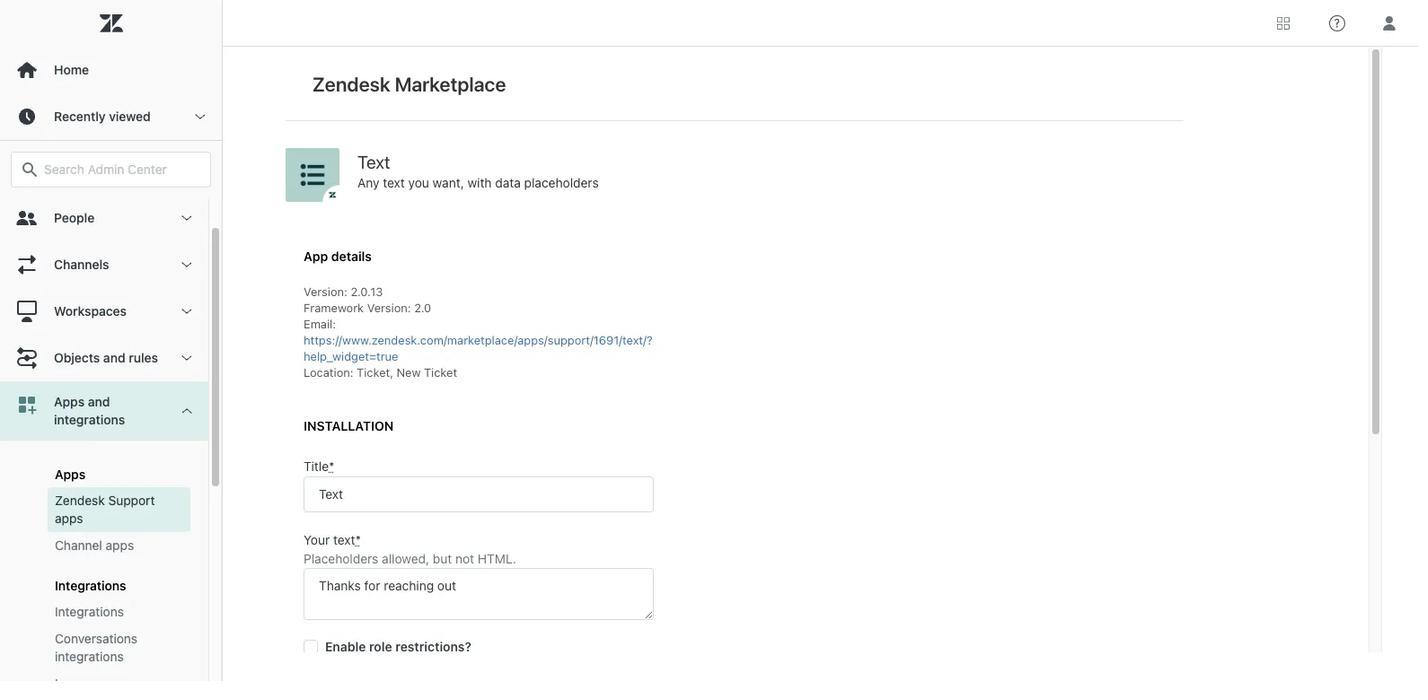 Task type: describe. For each thing, give the bounding box(es) containing it.
1 vertical spatial apps
[[106, 538, 134, 553]]

home
[[54, 62, 89, 77]]

people button
[[0, 195, 208, 242]]

channels
[[54, 257, 109, 272]]

zendesk
[[55, 493, 105, 508]]

objects and rules
[[54, 350, 158, 366]]

channel apps link
[[48, 533, 190, 560]]

rules
[[129, 350, 158, 366]]

channel apps element
[[55, 537, 134, 555]]

conversations
[[55, 631, 138, 647]]

integrations inside apps and integrations dropdown button
[[54, 412, 125, 428]]

workspaces button
[[0, 288, 208, 335]]

and for objects
[[103, 350, 125, 366]]

apps for apps and integrations
[[54, 394, 85, 410]]

recently viewed button
[[0, 93, 222, 140]]

zendesk support apps
[[55, 493, 155, 526]]

1 integrations element from the top
[[55, 579, 126, 594]]

apps and integrations
[[54, 394, 125, 428]]

tree inside primary element
[[0, 195, 222, 682]]

user menu image
[[1378, 11, 1401, 35]]

home button
[[0, 47, 222, 93]]

apps element
[[55, 467, 85, 482]]

workspaces
[[54, 304, 127, 319]]

zendesk support apps element
[[55, 492, 183, 528]]

apps inside zendesk support apps
[[55, 511, 83, 526]]

integrations for second 'integrations' element from the bottom of the apps and integrations group
[[55, 579, 126, 594]]

apps and integrations button
[[0, 382, 208, 441]]

apps for apps element on the bottom of the page
[[55, 467, 85, 482]]

logs element
[[55, 676, 83, 682]]

zendesk support apps link
[[48, 488, 190, 533]]

Search Admin Center field
[[44, 162, 199, 178]]

integrations element inside integrations link
[[55, 604, 124, 622]]

zendesk products image
[[1277, 17, 1290, 29]]

recently
[[54, 109, 106, 124]]



Task type: vqa. For each thing, say whether or not it's contained in the screenshot.
the integrations
yes



Task type: locate. For each thing, give the bounding box(es) containing it.
1 vertical spatial integrations
[[55, 649, 124, 665]]

and for apps
[[88, 394, 110, 410]]

tree item containing apps and integrations
[[0, 382, 208, 682]]

0 vertical spatial integrations
[[55, 579, 126, 594]]

and down objects and rules dropdown button
[[88, 394, 110, 410]]

apps and integrations group
[[0, 441, 208, 682]]

0 vertical spatial apps
[[55, 511, 83, 526]]

integrations inside conversations integrations
[[55, 649, 124, 665]]

and
[[103, 350, 125, 366], [88, 394, 110, 410]]

1 integrations from the top
[[55, 579, 126, 594]]

integrations link
[[48, 599, 190, 626]]

1 horizontal spatial apps
[[106, 538, 134, 553]]

recently viewed
[[54, 109, 151, 124]]

support
[[108, 493, 155, 508]]

tree containing people
[[0, 195, 222, 682]]

apps down objects
[[54, 394, 85, 410]]

2 integrations element from the top
[[55, 604, 124, 622]]

apps
[[55, 511, 83, 526], [106, 538, 134, 553]]

None search field
[[2, 152, 220, 188]]

1 vertical spatial integrations
[[55, 605, 124, 620]]

1 vertical spatial integrations element
[[55, 604, 124, 622]]

apps inside group
[[55, 467, 85, 482]]

0 vertical spatial apps
[[54, 394, 85, 410]]

integrations
[[55, 579, 126, 594], [55, 605, 124, 620]]

0 horizontal spatial apps
[[55, 511, 83, 526]]

help image
[[1329, 15, 1346, 31]]

integrations up apps element on the bottom of the page
[[54, 412, 125, 428]]

tree
[[0, 195, 222, 682]]

apps
[[54, 394, 85, 410], [55, 467, 85, 482]]

integrations element up conversations
[[55, 604, 124, 622]]

channel
[[55, 538, 102, 553]]

integrations for 'integrations' element within integrations link
[[55, 605, 124, 620]]

none search field inside primary element
[[2, 152, 220, 188]]

0 vertical spatial integrations element
[[55, 579, 126, 594]]

integrations down conversations
[[55, 649, 124, 665]]

channels button
[[0, 242, 208, 288]]

1 vertical spatial apps
[[55, 467, 85, 482]]

integrations up conversations
[[55, 605, 124, 620]]

apps inside apps and integrations
[[54, 394, 85, 410]]

tree item
[[0, 382, 208, 682]]

conversations integrations link
[[48, 626, 190, 671]]

conversations integrations
[[55, 631, 138, 665]]

primary element
[[0, 0, 223, 682]]

conversations integrations element
[[55, 631, 183, 667]]

people
[[54, 210, 95, 225]]

integrations element
[[55, 579, 126, 594], [55, 604, 124, 622]]

objects and rules button
[[0, 335, 208, 382]]

apps down zendesk support apps element
[[106, 538, 134, 553]]

channel apps
[[55, 538, 134, 553]]

integrations element up integrations link
[[55, 579, 126, 594]]

and left rules
[[103, 350, 125, 366]]

integrations up integrations link
[[55, 579, 126, 594]]

tree item inside primary element
[[0, 382, 208, 682]]

2 integrations from the top
[[55, 605, 124, 620]]

integrations
[[54, 412, 125, 428], [55, 649, 124, 665]]

viewed
[[109, 109, 151, 124]]

0 vertical spatial integrations
[[54, 412, 125, 428]]

0 vertical spatial and
[[103, 350, 125, 366]]

1 vertical spatial and
[[88, 394, 110, 410]]

objects
[[54, 350, 100, 366]]

apps down zendesk
[[55, 511, 83, 526]]

and inside apps and integrations
[[88, 394, 110, 410]]

apps up zendesk
[[55, 467, 85, 482]]



